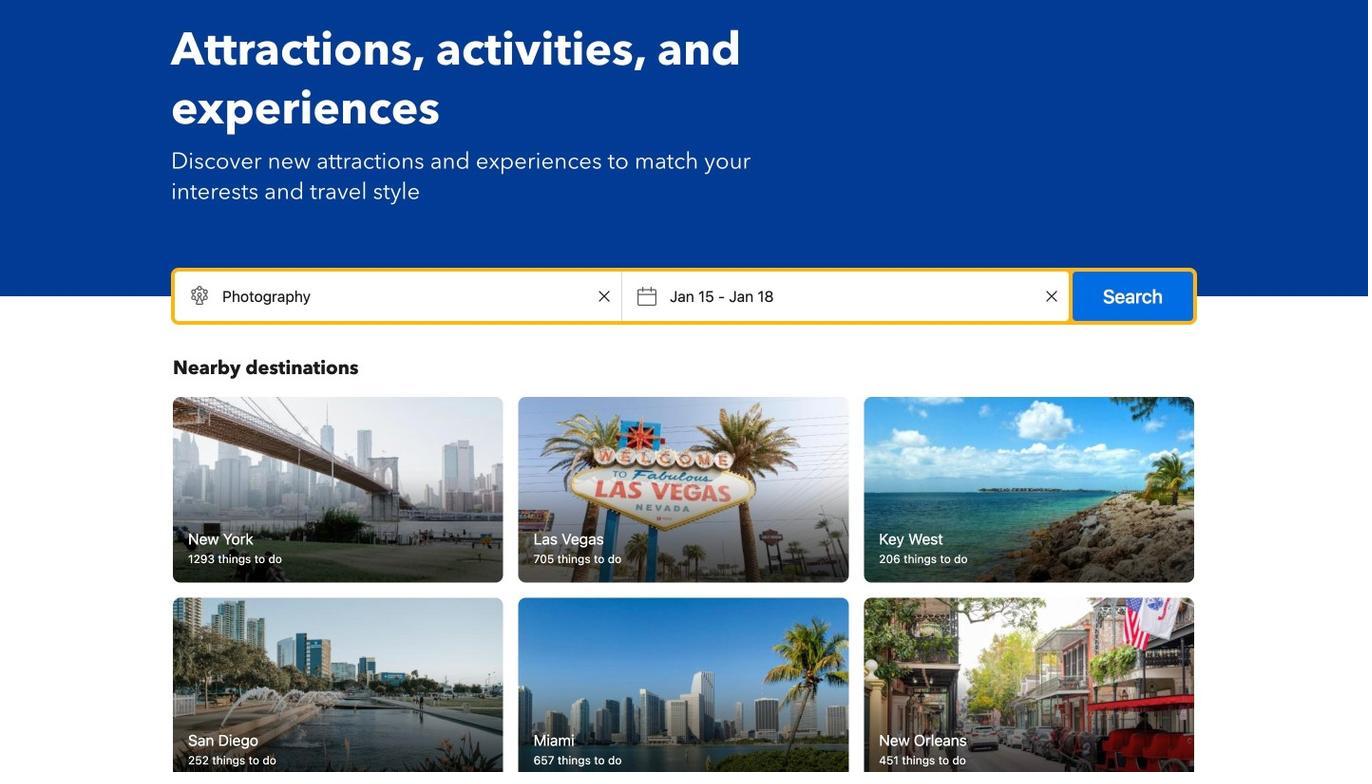 Task type: vqa. For each thing, say whether or not it's contained in the screenshot.
'las vegas' image
yes



Task type: describe. For each thing, give the bounding box(es) containing it.
new york image
[[173, 397, 503, 583]]

san diego image
[[173, 599, 503, 773]]

key west image
[[864, 397, 1195, 583]]



Task type: locate. For each thing, give the bounding box(es) containing it.
Where are you going? search field
[[175, 272, 622, 321]]

miami image
[[519, 599, 849, 773]]

las vegas image
[[510, 393, 857, 588]]

new orleans image
[[864, 599, 1195, 773]]



